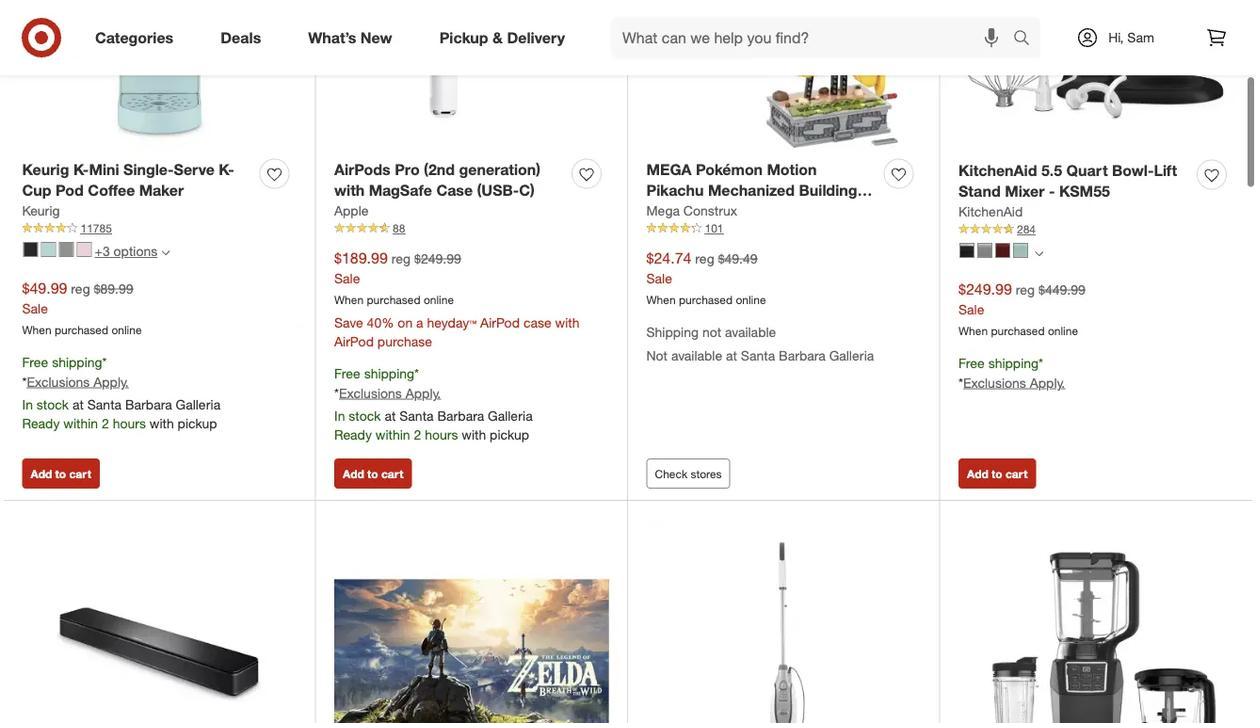 Task type: describe. For each thing, give the bounding box(es) containing it.
40%
[[367, 314, 394, 331]]

hours for (usb‑c)
[[425, 426, 458, 443]]

building
[[799, 181, 857, 200]]

sale for $249.99
[[959, 301, 984, 318]]

a
[[416, 314, 423, 331]]

exclusions for $249.99
[[963, 375, 1026, 391]]

online for $24.74
[[736, 293, 766, 307]]

pickup
[[439, 28, 488, 47]]

construx
[[684, 203, 737, 219]]

hi,
[[1109, 29, 1124, 46]]

pickup for airpods pro (2nd generation) with magsafe case (usb‑c)
[[490, 426, 529, 443]]

0 vertical spatial available
[[725, 324, 776, 340]]

mega pokémon motion pikachu mechanized building set - 1092pcs
[[646, 160, 857, 221]]

save
[[334, 314, 363, 331]]

sale for $49.99
[[22, 300, 48, 317]]

santa inside shipping not available not available at santa barbara galleria
[[741, 347, 775, 364]]

reg for $24.74
[[695, 251, 715, 267]]

1 horizontal spatial airpod
[[480, 314, 520, 331]]

purchased for $24.74
[[679, 293, 733, 307]]

pickup & delivery link
[[423, 17, 589, 58]]

$189.99 reg $249.99 sale when purchased online save 40% on a heyday™ airpod case with airpod purchase
[[334, 249, 580, 350]]

on
[[398, 314, 413, 331]]

purchased for $49.99
[[55, 323, 108, 337]]

with inside the airpods pro (2nd generation) with magsafe case (usb‑c)
[[334, 181, 365, 200]]

add for kitchenaid 5.5 quart bowl-lift stand mixer - ksm55
[[967, 467, 989, 481]]

stand
[[959, 182, 1001, 201]]

categories
[[95, 28, 173, 47]]

exclusions apply. link for airpods pro (2nd generation) with magsafe case (usb‑c)
[[339, 385, 441, 401]]

free for $249.99
[[959, 355, 985, 371]]

at for keurig k-mini single-serve k- cup pod coffee maker
[[72, 396, 84, 413]]

101
[[705, 221, 724, 235]]

keurig k-mini single-serve k- cup pod coffee maker link
[[22, 159, 252, 202]]

galleria for keurig k-mini single-serve k- cup pod coffee maker
[[176, 396, 221, 413]]

stores
[[691, 467, 722, 481]]

motion
[[767, 160, 817, 178]]

pikachu
[[646, 181, 704, 200]]

$24.74 reg $49.49 sale when purchased online
[[646, 249, 766, 307]]

contour silver image
[[978, 243, 993, 258]]

- for ksm55
[[1049, 182, 1055, 201]]

set
[[646, 203, 670, 221]]

not
[[702, 324, 721, 340]]

2 for case
[[414, 426, 421, 443]]

deals
[[221, 28, 261, 47]]

keurig k-mini single-serve k- cup pod coffee maker
[[22, 160, 234, 200]]

at for airpods pro (2nd generation) with magsafe case (usb‑c)
[[385, 407, 396, 424]]

exclusions apply. link for keurig k-mini single-serve k- cup pod coffee maker
[[27, 374, 129, 390]]

2 horizontal spatial exclusions apply. link
[[963, 375, 1065, 391]]

apple
[[334, 203, 369, 219]]

+3 options button
[[15, 237, 178, 267]]

what's new link
[[292, 17, 416, 58]]

pokémon
[[696, 160, 763, 178]]

keurig link
[[22, 202, 60, 220]]

add to cart button for case
[[334, 459, 412, 489]]

ksm55
[[1059, 182, 1110, 201]]

pod
[[56, 181, 84, 200]]

sam
[[1128, 29, 1154, 46]]

black image
[[23, 242, 38, 257]]

in for keurig k-mini single-serve k- cup pod coffee maker
[[22, 396, 33, 413]]

online for $49.99
[[112, 323, 142, 337]]

apple link
[[334, 202, 369, 220]]

case
[[436, 181, 473, 200]]

online for $249.99
[[1048, 324, 1078, 338]]

kitchenaid for kitchenaid
[[959, 203, 1023, 220]]

what's
[[308, 28, 356, 47]]

when for $49.99
[[22, 323, 51, 337]]

reg for $249.99
[[1016, 282, 1035, 298]]

reg for $49.99
[[71, 281, 90, 297]]

284
[[1017, 222, 1036, 236]]

quart
[[1067, 161, 1108, 179]]

categories link
[[79, 17, 197, 58]]

101 link
[[646, 220, 921, 237]]

$24.74
[[646, 249, 692, 268]]

barbara for keurig k-mini single-serve k- cup pod coffee maker
[[125, 396, 172, 413]]

pro
[[395, 160, 420, 178]]

stock for keurig k-mini single-serve k- cup pod coffee maker
[[37, 396, 69, 413]]

oasis image
[[41, 242, 56, 257]]

2 for cup
[[102, 415, 109, 432]]

284 link
[[959, 221, 1234, 238]]

shipping for $249.99
[[988, 355, 1039, 371]]

$49.49
[[718, 251, 758, 267]]

cart for case
[[381, 467, 403, 481]]

$249.99 reg $449.99 sale when purchased online
[[959, 280, 1086, 338]]

5.5
[[1041, 161, 1062, 179]]

mega
[[646, 203, 680, 219]]

serve
[[174, 160, 215, 178]]

generation)
[[459, 160, 541, 178]]

1 k- from the left
[[73, 160, 89, 178]]

mechanized
[[708, 181, 795, 200]]

within for cup
[[63, 415, 98, 432]]

black matte image
[[960, 243, 975, 258]]

1092pcs
[[685, 203, 744, 221]]

in for airpods pro (2nd generation) with magsafe case (usb‑c)
[[334, 407, 345, 424]]

free shipping * * exclusions apply.
[[959, 355, 1065, 391]]

shipping
[[646, 324, 699, 340]]

to for case
[[367, 467, 378, 481]]

free for $49.99
[[22, 354, 48, 370]]

santa for keurig k-mini single-serve k- cup pod coffee maker
[[87, 396, 122, 413]]

hours for pod
[[113, 415, 146, 432]]

cart for cup
[[69, 467, 91, 481]]

mega pokémon motion pikachu mechanized building set - 1092pcs link
[[646, 159, 877, 221]]

(usb‑c)
[[477, 181, 535, 200]]

purchased for $249.99
[[991, 324, 1045, 338]]

all colors + 3 more colors image
[[161, 249, 170, 257]]

$89.99
[[94, 281, 133, 297]]

88 link
[[334, 220, 609, 237]]

single-
[[123, 160, 174, 178]]

kitchenaid 5.5 quart bowl-lift stand mixer - ksm55
[[959, 161, 1177, 201]]

exclusions for $49.99
[[27, 374, 90, 390]]

options
[[114, 243, 158, 260]]

pickup for keurig k-mini single-serve k- cup pod coffee maker
[[178, 415, 217, 432]]

$49.99
[[22, 279, 67, 298]]

santa for airpods pro (2nd generation) with magsafe case (usb‑c)
[[400, 407, 434, 424]]

mixer
[[1005, 182, 1045, 201]]

$49.99 reg $89.99 sale when purchased online
[[22, 279, 142, 337]]

maker
[[139, 181, 184, 200]]

mega construx
[[646, 203, 737, 219]]

(2nd
[[424, 160, 455, 178]]

88
[[393, 221, 405, 235]]

delivery
[[507, 28, 565, 47]]

when for $24.74
[[646, 293, 676, 307]]

sale for $189.99
[[334, 270, 360, 287]]

1 horizontal spatial shipping
[[364, 365, 414, 382]]

within for case
[[376, 426, 410, 443]]

&
[[493, 28, 503, 47]]

0 horizontal spatial airpod
[[334, 333, 374, 350]]



Task type: locate. For each thing, give the bounding box(es) containing it.
3 to from the left
[[992, 467, 1003, 481]]

the legend of zelda: breath of the wild - nintendo switch image
[[334, 520, 609, 723], [334, 520, 609, 723]]

1 keurig from the top
[[22, 160, 69, 178]]

keurig up cup
[[22, 160, 69, 178]]

mega pokémon motion pikachu mechanized building set - 1092pcs image
[[646, 0, 921, 148], [646, 0, 921, 148]]

santa
[[741, 347, 775, 364], [87, 396, 122, 413], [400, 407, 434, 424]]

barbara for airpods pro (2nd generation) with magsafe case (usb‑c)
[[437, 407, 484, 424]]

sale inside $249.99 reg $449.99 sale when purchased online
[[959, 301, 984, 318]]

when inside $249.99 reg $449.99 sale when purchased online
[[959, 324, 988, 338]]

1 horizontal spatial to
[[367, 467, 378, 481]]

apply. inside free shipping * * exclusions apply.
[[1030, 375, 1065, 391]]

1 horizontal spatial at
[[385, 407, 396, 424]]

exclusions
[[27, 374, 90, 390], [963, 375, 1026, 391], [339, 385, 402, 401]]

0 horizontal spatial -
[[674, 203, 681, 221]]

purchased for $189.99
[[367, 293, 421, 307]]

1 horizontal spatial exclusions apply. link
[[339, 385, 441, 401]]

keurig inside keurig k-mini single-serve k- cup pod coffee maker
[[22, 160, 69, 178]]

shipping down purchase
[[364, 365, 414, 382]]

purchased down $89.99
[[55, 323, 108, 337]]

2 horizontal spatial exclusions
[[963, 375, 1026, 391]]

purchased inside $189.99 reg $249.99 sale when purchased online save 40% on a heyday™ airpod case with airpod purchase
[[367, 293, 421, 307]]

0 horizontal spatial add to cart button
[[22, 459, 100, 489]]

airpod left "case"
[[480, 314, 520, 331]]

online inside $189.99 reg $249.99 sale when purchased online save 40% on a heyday™ airpod case with airpod purchase
[[424, 293, 454, 307]]

bowl-
[[1112, 161, 1154, 179]]

free
[[22, 354, 48, 370], [959, 355, 985, 371], [334, 365, 360, 382]]

empire red image
[[995, 243, 1010, 258]]

what's new
[[308, 28, 392, 47]]

1 horizontal spatial 2
[[414, 426, 421, 443]]

exclusions apply. link down $249.99 reg $449.99 sale when purchased online on the top
[[963, 375, 1065, 391]]

airpods pro (2nd generation) with magsafe case (usb‑c) link
[[334, 159, 565, 202]]

when down $49.99
[[22, 323, 51, 337]]

2 cart from the left
[[381, 467, 403, 481]]

keurig for keurig k-mini single-serve k- cup pod coffee maker
[[22, 160, 69, 178]]

purchased
[[367, 293, 421, 307], [679, 293, 733, 307], [55, 323, 108, 337], [991, 324, 1045, 338]]

when inside $189.99 reg $249.99 sale when purchased online save 40% on a heyday™ airpod case with airpod purchase
[[334, 293, 364, 307]]

online for $189.99
[[424, 293, 454, 307]]

1 horizontal spatial santa
[[400, 407, 434, 424]]

ready for airpods pro (2nd generation) with magsafe case (usb‑c)
[[334, 426, 372, 443]]

sale down $189.99
[[334, 270, 360, 287]]

airpods
[[334, 160, 391, 178]]

check stores
[[655, 467, 722, 481]]

exclusions down $49.99 reg $89.99 sale when purchased online
[[27, 374, 90, 390]]

mini
[[89, 160, 119, 178]]

$249.99 inside $249.99 reg $449.99 sale when purchased online
[[959, 280, 1012, 299]]

purchased inside $249.99 reg $449.99 sale when purchased online
[[991, 324, 1045, 338]]

sale inside $189.99 reg $249.99 sale when purchased online save 40% on a heyday™ airpod case with airpod purchase
[[334, 270, 360, 287]]

0 horizontal spatial apply.
[[93, 374, 129, 390]]

available down not
[[671, 347, 722, 364]]

within
[[63, 415, 98, 432], [376, 426, 410, 443]]

2 horizontal spatial apply.
[[1030, 375, 1065, 391]]

shipping down $49.99 reg $89.99 sale when purchased online
[[52, 354, 102, 370]]

barbara inside shipping not available not available at santa barbara galleria
[[779, 347, 826, 364]]

add to cart for mixer
[[967, 467, 1028, 481]]

3 add from the left
[[967, 467, 989, 481]]

to for mixer
[[992, 467, 1003, 481]]

2 horizontal spatial cart
[[1006, 467, 1028, 481]]

0 horizontal spatial ready
[[22, 415, 60, 432]]

online down $449.99
[[1048, 324, 1078, 338]]

online inside $49.99 reg $89.99 sale when purchased online
[[112, 323, 142, 337]]

search button
[[1005, 17, 1050, 62]]

0 horizontal spatial to
[[55, 467, 66, 481]]

not
[[646, 347, 668, 364]]

1 cart from the left
[[69, 467, 91, 481]]

0 horizontal spatial shipping
[[52, 354, 102, 370]]

galleria for airpods pro (2nd generation) with magsafe case (usb‑c)
[[488, 407, 533, 424]]

0 horizontal spatial in
[[22, 396, 33, 413]]

k- right serve
[[219, 160, 234, 178]]

1 to from the left
[[55, 467, 66, 481]]

0 vertical spatial $249.99
[[414, 251, 461, 267]]

keurig k-mini single-serve k-cup pod coffee maker image
[[22, 0, 297, 148], [22, 0, 297, 148]]

1 horizontal spatial hours
[[425, 426, 458, 443]]

sale for $24.74
[[646, 270, 672, 287]]

$449.99
[[1039, 282, 1086, 298]]

kitchenaid link
[[959, 203, 1023, 221]]

airpods pro (2nd generation) with magsafe case (usb‑c) image
[[334, 0, 609, 148], [334, 0, 609, 148]]

lift
[[1154, 161, 1177, 179]]

1 horizontal spatial add to cart
[[343, 467, 403, 481]]

shipping for $49.99
[[52, 354, 102, 370]]

online inside "$24.74 reg $49.49 sale when purchased online"
[[736, 293, 766, 307]]

shipping
[[52, 354, 102, 370], [988, 355, 1039, 371], [364, 365, 414, 382]]

0 vertical spatial kitchenaid
[[959, 161, 1037, 179]]

2 horizontal spatial santa
[[741, 347, 775, 364]]

purchased up free shipping * * exclusions apply.
[[991, 324, 1045, 338]]

*
[[102, 354, 107, 370], [1039, 355, 1043, 371], [414, 365, 419, 382], [22, 374, 27, 390], [959, 375, 963, 391], [334, 385, 339, 401]]

kitchenaid up stand
[[959, 161, 1037, 179]]

kitchenaid 5.5 quart bowl-lift stand mixer - ksm55 link
[[959, 159, 1190, 203]]

0 vertical spatial -
[[1049, 182, 1055, 201]]

1 horizontal spatial ready
[[334, 426, 372, 443]]

exclusions down purchase
[[339, 385, 402, 401]]

1 horizontal spatial cart
[[381, 467, 403, 481]]

1 horizontal spatial galleria
[[488, 407, 533, 424]]

0 horizontal spatial barbara
[[125, 396, 172, 413]]

available
[[725, 324, 776, 340], [671, 347, 722, 364]]

0 horizontal spatial galleria
[[176, 396, 221, 413]]

when for $249.99
[[959, 324, 988, 338]]

when up save
[[334, 293, 364, 307]]

1 horizontal spatial stock
[[349, 407, 381, 424]]

sale down $24.74 at right top
[[646, 270, 672, 287]]

kitchenaid
[[959, 161, 1037, 179], [959, 203, 1023, 220]]

purchased inside "$24.74 reg $49.49 sale when purchased online"
[[679, 293, 733, 307]]

shipping down $249.99 reg $449.99 sale when purchased online on the top
[[988, 355, 1039, 371]]

1 horizontal spatial within
[[376, 426, 410, 443]]

- down "5.5"
[[1049, 182, 1055, 201]]

hi, sam
[[1109, 29, 1154, 46]]

1 horizontal spatial free
[[334, 365, 360, 382]]

0 horizontal spatial exclusions
[[27, 374, 90, 390]]

online down $89.99
[[112, 323, 142, 337]]

+3 options
[[95, 243, 158, 260]]

when
[[334, 293, 364, 307], [646, 293, 676, 307], [22, 323, 51, 337], [959, 324, 988, 338]]

free down $49.99 reg $89.99 sale when purchased online
[[22, 354, 48, 370]]

when for $189.99
[[334, 293, 364, 307]]

0 horizontal spatial 2
[[102, 415, 109, 432]]

kitchenaid down stand
[[959, 203, 1023, 220]]

reg inside "$24.74 reg $49.49 sale when purchased online"
[[695, 251, 715, 267]]

with
[[334, 181, 365, 200], [555, 314, 580, 331], [150, 415, 174, 432], [462, 426, 486, 443]]

when inside $49.99 reg $89.99 sale when purchased online
[[22, 323, 51, 337]]

2 add from the left
[[343, 467, 364, 481]]

apply. for $249.99
[[1030, 375, 1065, 391]]

- inside mega pokémon motion pikachu mechanized building set - 1092pcs
[[674, 203, 681, 221]]

online down $49.49
[[736, 293, 766, 307]]

1 horizontal spatial exclusions
[[339, 385, 402, 401]]

0 horizontal spatial free
[[22, 354, 48, 370]]

2 horizontal spatial add to cart
[[967, 467, 1028, 481]]

online up heyday™
[[424, 293, 454, 307]]

case
[[524, 314, 552, 331]]

exclusions apply. link
[[27, 374, 129, 390], [963, 375, 1065, 391], [339, 385, 441, 401]]

free down save
[[334, 365, 360, 382]]

1 vertical spatial keurig
[[22, 203, 60, 219]]

2 horizontal spatial galleria
[[829, 347, 874, 364]]

purchased up not
[[679, 293, 733, 307]]

1 vertical spatial -
[[674, 203, 681, 221]]

available right not
[[725, 324, 776, 340]]

1 horizontal spatial add
[[343, 467, 364, 481]]

coffee
[[88, 181, 135, 200]]

check
[[655, 467, 688, 481]]

2 kitchenaid from the top
[[959, 203, 1023, 220]]

check stores button
[[646, 459, 730, 489]]

1 horizontal spatial pickup
[[490, 426, 529, 443]]

1 horizontal spatial in
[[334, 407, 345, 424]]

reg for $189.99
[[391, 251, 411, 267]]

exclusions apply. link down $49.99 reg $89.99 sale when purchased online
[[27, 374, 129, 390]]

ready
[[22, 415, 60, 432], [334, 426, 372, 443]]

0 horizontal spatial stock
[[37, 396, 69, 413]]

0 horizontal spatial add
[[31, 467, 52, 481]]

0 horizontal spatial cart
[[69, 467, 91, 481]]

purchased inside $49.99 reg $89.99 sale when purchased online
[[55, 323, 108, 337]]

add to cart button for cup
[[22, 459, 100, 489]]

shipping inside free shipping * * exclusions apply.
[[988, 355, 1039, 371]]

online inside $249.99 reg $449.99 sale when purchased online
[[1048, 324, 1078, 338]]

$249.99 down contour silver "image"
[[959, 280, 1012, 299]]

1 vertical spatial kitchenaid
[[959, 203, 1023, 220]]

galleria inside shipping not available not available at santa barbara galleria
[[829, 347, 874, 364]]

1 horizontal spatial apply.
[[406, 385, 441, 401]]

1 add to cart button from the left
[[22, 459, 100, 489]]

0 horizontal spatial exclusions apply. link
[[27, 374, 129, 390]]

2 horizontal spatial add
[[967, 467, 989, 481]]

1 vertical spatial airpod
[[334, 333, 374, 350]]

free shipping * * exclusions apply. in stock at  santa barbara galleria ready within 2 hours with pickup down $49.99 reg $89.99 sale when purchased online
[[22, 354, 221, 432]]

free down $249.99 reg $449.99 sale when purchased online on the top
[[959, 355, 985, 371]]

3 cart from the left
[[1006, 467, 1028, 481]]

hours
[[113, 415, 146, 432], [425, 426, 458, 443]]

1 horizontal spatial add to cart button
[[334, 459, 412, 489]]

1 vertical spatial available
[[671, 347, 722, 364]]

2 k- from the left
[[219, 160, 234, 178]]

when up free shipping * * exclusions apply.
[[959, 324, 988, 338]]

sale inside $49.99 reg $89.99 sale when purchased online
[[22, 300, 48, 317]]

stock for airpods pro (2nd generation) with magsafe case (usb‑c)
[[349, 407, 381, 424]]

exclusions inside free shipping * * exclusions apply.
[[963, 375, 1026, 391]]

1 horizontal spatial barbara
[[437, 407, 484, 424]]

0 horizontal spatial free shipping * * exclusions apply. in stock at  santa barbara galleria ready within 2 hours with pickup
[[22, 354, 221, 432]]

2 horizontal spatial at
[[726, 347, 737, 364]]

shipping not available not available at santa barbara galleria
[[646, 324, 874, 364]]

0 horizontal spatial pickup
[[178, 415, 217, 432]]

with inside $189.99 reg $249.99 sale when purchased online save 40% on a heyday™ airpod case with airpod purchase
[[555, 314, 580, 331]]

What can we help you find? suggestions appear below search field
[[611, 17, 1018, 58]]

$249.99 down 88 link
[[414, 251, 461, 267]]

keurig down cup
[[22, 203, 60, 219]]

apply. down purchase
[[406, 385, 441, 401]]

reg left $449.99
[[1016, 282, 1035, 298]]

purchase
[[377, 333, 432, 350]]

search
[[1005, 30, 1050, 49]]

all colors element
[[1035, 247, 1043, 258]]

apply.
[[93, 374, 129, 390], [1030, 375, 1065, 391], [406, 385, 441, 401]]

1 horizontal spatial -
[[1049, 182, 1055, 201]]

add to cart for case
[[343, 467, 403, 481]]

free shipping * * exclusions apply. in stock at  santa barbara galleria ready within 2 hours with pickup for pod
[[22, 354, 221, 432]]

add for airpods pro (2nd generation) with magsafe case (usb‑c)
[[343, 467, 364, 481]]

- right set
[[674, 203, 681, 221]]

when up "shipping"
[[646, 293, 676, 307]]

cup
[[22, 181, 51, 200]]

airpod down save
[[334, 333, 374, 350]]

ninja kitchen system with auto iq boost and 7-speed blender image
[[959, 520, 1234, 723], [959, 520, 1234, 723]]

exclusions down $249.99 reg $449.99 sale when purchased online on the top
[[963, 375, 1026, 391]]

2 horizontal spatial shipping
[[988, 355, 1039, 371]]

0 horizontal spatial hours
[[113, 415, 146, 432]]

3 add to cart button from the left
[[959, 459, 1036, 489]]

sale inside "$24.74 reg $49.49 sale when purchased online"
[[646, 270, 672, 287]]

add to cart button for mixer
[[959, 459, 1036, 489]]

2 horizontal spatial barbara
[[779, 347, 826, 364]]

0 horizontal spatial k-
[[73, 160, 89, 178]]

reg inside $189.99 reg $249.99 sale when purchased online save 40% on a heyday™ airpod case with airpod purchase
[[391, 251, 411, 267]]

2 horizontal spatial free
[[959, 355, 985, 371]]

heyday™
[[427, 314, 477, 331]]

add to cart for cup
[[31, 467, 91, 481]]

0 vertical spatial airpod
[[480, 314, 520, 331]]

gray image
[[59, 242, 74, 257]]

when inside "$24.74 reg $49.49 sale when purchased online"
[[646, 293, 676, 307]]

0 vertical spatial keurig
[[22, 160, 69, 178]]

exclusions apply. link down purchase
[[339, 385, 441, 401]]

0 horizontal spatial $249.99
[[414, 251, 461, 267]]

1 add from the left
[[31, 467, 52, 481]]

add for keurig k-mini single-serve k- cup pod coffee maker
[[31, 467, 52, 481]]

purchased up on
[[367, 293, 421, 307]]

at inside shipping not available not available at santa barbara galleria
[[726, 347, 737, 364]]

$189.99
[[334, 249, 388, 268]]

kitchenaid inside kitchenaid 5.5 quart bowl-lift stand mixer - ksm55
[[959, 161, 1037, 179]]

airpod
[[480, 314, 520, 331], [334, 333, 374, 350]]

cart for mixer
[[1006, 467, 1028, 481]]

all colors + 3 more colors element
[[161, 246, 170, 257]]

bose tv speaker bluetooth soundbar image
[[22, 520, 297, 723], [22, 520, 297, 723]]

dusty rose image
[[77, 242, 92, 257]]

sale down black matte icon
[[959, 301, 984, 318]]

1 horizontal spatial free shipping * * exclusions apply. in stock at  santa barbara galleria ready within 2 hours with pickup
[[334, 365, 533, 443]]

free inside free shipping * * exclusions apply.
[[959, 355, 985, 371]]

at
[[726, 347, 737, 364], [72, 396, 84, 413], [385, 407, 396, 424]]

3 add to cart from the left
[[967, 467, 1028, 481]]

2 horizontal spatial add to cart button
[[959, 459, 1036, 489]]

+3
[[95, 243, 110, 260]]

0 horizontal spatial within
[[63, 415, 98, 432]]

1 horizontal spatial $249.99
[[959, 280, 1012, 299]]

free shipping * * exclusions apply. in stock at  santa barbara galleria ready within 2 hours with pickup down purchase
[[334, 365, 533, 443]]

2
[[102, 415, 109, 432], [414, 426, 421, 443]]

0 horizontal spatial santa
[[87, 396, 122, 413]]

1 kitchenaid from the top
[[959, 161, 1037, 179]]

apply. for $49.99
[[93, 374, 129, 390]]

11785
[[81, 221, 112, 235]]

1 horizontal spatial k-
[[219, 160, 234, 178]]

galleria
[[829, 347, 874, 364], [176, 396, 221, 413], [488, 407, 533, 424]]

2 keurig from the top
[[22, 203, 60, 219]]

mega
[[646, 160, 692, 178]]

reg inside $49.99 reg $89.99 sale when purchased online
[[71, 281, 90, 297]]

all colors image
[[1035, 250, 1043, 258]]

reg down 101
[[695, 251, 715, 267]]

- for 1092pcs
[[674, 203, 681, 221]]

kitchenaid for kitchenaid 5.5 quart bowl-lift stand mixer - ksm55
[[959, 161, 1037, 179]]

mega construx link
[[646, 202, 737, 220]]

2 to from the left
[[367, 467, 378, 481]]

ready for keurig k-mini single-serve k- cup pod coffee maker
[[22, 415, 60, 432]]

to for cup
[[55, 467, 66, 481]]

pickup & delivery
[[439, 28, 565, 47]]

2 add to cart button from the left
[[334, 459, 412, 489]]

2 horizontal spatial to
[[992, 467, 1003, 481]]

reg down 88 on the left
[[391, 251, 411, 267]]

- inside kitchenaid 5.5 quart bowl-lift stand mixer - ksm55
[[1049, 182, 1055, 201]]

free shipping * * exclusions apply. in stock at  santa barbara galleria ready within 2 hours with pickup for (usb‑c)
[[334, 365, 533, 443]]

reg inside $249.99 reg $449.99 sale when purchased online
[[1016, 282, 1035, 298]]

shark professional steam pocket mop - s3601 image
[[646, 520, 921, 723], [646, 520, 921, 723]]

1 add to cart from the left
[[31, 467, 91, 481]]

magsafe
[[369, 181, 432, 200]]

keurig for keurig
[[22, 203, 60, 219]]

apply. down $249.99 reg $449.99 sale when purchased online on the top
[[1030, 375, 1065, 391]]

11785 link
[[22, 220, 297, 237]]

deals link
[[205, 17, 285, 58]]

1 vertical spatial $249.99
[[959, 280, 1012, 299]]

0 horizontal spatial add to cart
[[31, 467, 91, 481]]

0 horizontal spatial at
[[72, 396, 84, 413]]

stock
[[37, 396, 69, 413], [349, 407, 381, 424]]

barbara
[[779, 347, 826, 364], [125, 396, 172, 413], [437, 407, 484, 424]]

apply. down $49.99 reg $89.99 sale when purchased online
[[93, 374, 129, 390]]

1 horizontal spatial available
[[725, 324, 776, 340]]

sale down $49.99
[[22, 300, 48, 317]]

k- up pod
[[73, 160, 89, 178]]

ice image
[[1013, 243, 1028, 258]]

$249.99 inside $189.99 reg $249.99 sale when purchased online save 40% on a heyday™ airpod case with airpod purchase
[[414, 251, 461, 267]]

0 horizontal spatial available
[[671, 347, 722, 364]]

airpods pro (2nd generation) with magsafe case (usb‑c)
[[334, 160, 541, 200]]

new
[[361, 28, 392, 47]]

2 add to cart from the left
[[343, 467, 403, 481]]

reg left $89.99
[[71, 281, 90, 297]]

kitchenaid 5.5 quart bowl-lift stand mixer - ksm55 image
[[959, 0, 1234, 149], [959, 0, 1234, 149]]



Task type: vqa. For each thing, say whether or not it's contained in the screenshot.
the rightmost Huggies
no



